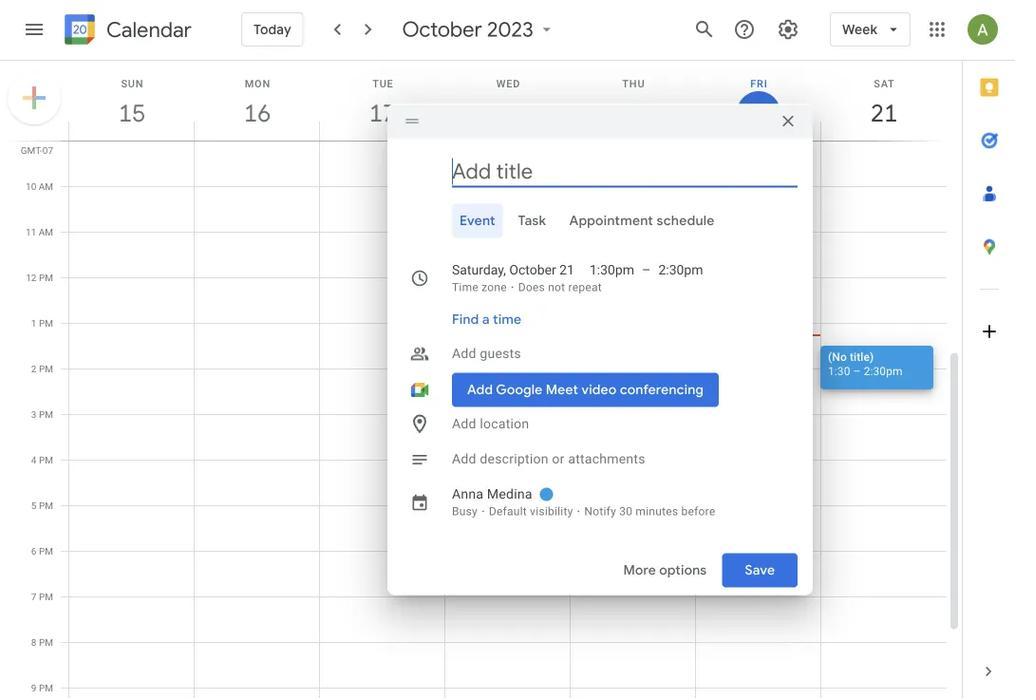 Task type: vqa. For each thing, say whether or not it's contained in the screenshot.
1st PM from the top of the Grid containing 15
yes



Task type: describe. For each thing, give the bounding box(es) containing it.
16 column header
[[194, 61, 320, 141]]

10 am
[[26, 180, 53, 192]]

time
[[493, 311, 522, 328]]

0 horizontal spatial 21
[[560, 262, 575, 278]]

a
[[482, 311, 490, 328]]

fri 20
[[745, 77, 771, 128]]

sun
[[121, 77, 144, 89]]

gmt-07
[[21, 144, 53, 156]]

add for add guests
[[452, 346, 476, 361]]

add guests button
[[444, 337, 798, 371]]

11
[[26, 226, 36, 237]]

find
[[452, 311, 479, 328]]

busy
[[452, 505, 478, 518]]

tue 17
[[368, 77, 395, 129]]

3
[[31, 408, 37, 420]]

find a time button
[[444, 302, 529, 337]]

wed
[[496, 77, 521, 89]]

time zone
[[452, 281, 507, 294]]

(no
[[828, 350, 847, 363]]

task button
[[511, 204, 554, 238]]

18 link
[[486, 91, 530, 135]]

2:30pm inside (no title) 1:30 – 2:30pm
[[864, 364, 903, 378]]

20
[[745, 98, 771, 128]]

pm for 6 pm
[[39, 545, 53, 557]]

2
[[31, 363, 37, 374]]

visibility
[[530, 505, 573, 518]]

anna medina
[[452, 486, 533, 502]]

(no title) 1:30 – 2:30pm
[[828, 350, 903, 378]]

10
[[26, 180, 36, 192]]

attachments
[[568, 451, 646, 467]]

18
[[493, 97, 520, 129]]

location
[[480, 416, 529, 432]]

20 column header
[[695, 61, 822, 141]]

2 pm
[[31, 363, 53, 374]]

pm for 3 pm
[[39, 408, 53, 420]]

add location
[[452, 416, 529, 432]]

add guests
[[452, 346, 521, 361]]

find a time
[[452, 311, 522, 328]]

october 2023 button
[[395, 16, 564, 43]]

saturday,
[[452, 262, 506, 278]]

0 vertical spatial –
[[642, 262, 651, 278]]

8
[[31, 636, 37, 648]]

mon
[[245, 77, 271, 89]]

appointment schedule button
[[562, 204, 722, 238]]

time
[[452, 281, 479, 294]]

mon 16
[[243, 77, 271, 129]]

3 pm
[[31, 408, 53, 420]]

12 pm
[[26, 272, 53, 283]]

8 pm
[[31, 636, 53, 648]]

5
[[31, 500, 37, 511]]

5 pm
[[31, 500, 53, 511]]

9 for 9 pm
[[31, 682, 37, 693]]

title)
[[850, 350, 874, 363]]

add description or attachments
[[452, 451, 646, 467]]

fri
[[750, 77, 768, 89]]

pm for 8 pm
[[39, 636, 53, 648]]

6
[[31, 545, 37, 557]]

thu
[[622, 77, 645, 89]]

gmt-
[[21, 144, 43, 156]]

grid containing 15
[[0, 61, 962, 699]]

21 link
[[862, 91, 906, 135]]

does
[[518, 281, 545, 294]]

medina
[[487, 486, 533, 502]]

9 am
[[31, 135, 53, 146]]

11 am
[[26, 226, 53, 237]]

18 column header
[[444, 61, 571, 141]]

pm for 9 pm
[[39, 682, 53, 693]]

calendar element
[[61, 10, 192, 52]]

week button
[[830, 7, 911, 52]]

main drawer image
[[23, 18, 46, 41]]

30
[[619, 505, 633, 518]]

pm for 7 pm
[[39, 591, 53, 602]]

17 column header
[[319, 61, 445, 141]]

07
[[43, 144, 53, 156]]

12
[[26, 272, 37, 283]]

appointment
[[569, 212, 653, 229]]

4
[[31, 454, 37, 465]]

15 column header
[[68, 61, 195, 141]]

1
[[31, 317, 37, 329]]

anna
[[452, 486, 484, 502]]

1:30
[[828, 364, 851, 378]]

settings menu image
[[777, 18, 800, 41]]

pm for 4 pm
[[39, 454, 53, 465]]

19
[[619, 97, 646, 129]]

today button
[[241, 7, 304, 52]]



Task type: locate. For each thing, give the bounding box(es) containing it.
15 link
[[110, 91, 154, 135]]

1 add from the top
[[452, 346, 476, 361]]

7 pm from the top
[[39, 545, 53, 557]]

4 pm from the top
[[39, 408, 53, 420]]

9 for 9 am
[[31, 135, 36, 146]]

saturday, october 21
[[452, 262, 575, 278]]

8 pm from the top
[[39, 591, 53, 602]]

9 pm
[[31, 682, 53, 693]]

3 pm from the top
[[39, 363, 53, 374]]

7
[[31, 591, 37, 602]]

3 add from the top
[[452, 451, 476, 467]]

add up anna on the left bottom
[[452, 451, 476, 467]]

4 pm
[[31, 454, 53, 465]]

2:30pm
[[659, 262, 703, 278], [864, 364, 903, 378]]

1 9 from the top
[[31, 135, 36, 146]]

or
[[552, 451, 565, 467]]

19 column header
[[570, 61, 696, 141]]

10 pm from the top
[[39, 682, 53, 693]]

sat 21
[[869, 77, 897, 129]]

today
[[254, 21, 291, 38]]

7 pm
[[31, 591, 53, 602]]

9 left 07
[[31, 135, 36, 146]]

week
[[843, 21, 878, 38]]

pm right 1
[[39, 317, 53, 329]]

not
[[548, 281, 565, 294]]

notify
[[585, 505, 616, 518]]

– down title) at the bottom right
[[853, 364, 861, 378]]

0 vertical spatial october
[[402, 16, 482, 43]]

9 down 8
[[31, 682, 37, 693]]

– right 1:30pm
[[642, 262, 651, 278]]

2023
[[487, 16, 534, 43]]

0 vertical spatial am
[[39, 135, 53, 146]]

0 vertical spatial 9
[[31, 135, 36, 146]]

2 pm from the top
[[39, 317, 53, 329]]

2 9 from the top
[[31, 682, 37, 693]]

october left 2023 on the top of the page
[[402, 16, 482, 43]]

october
[[402, 16, 482, 43], [509, 262, 556, 278]]

pm for 12 pm
[[39, 272, 53, 283]]

description
[[480, 451, 549, 467]]

calendar heading
[[103, 17, 192, 43]]

–
[[642, 262, 651, 278], [853, 364, 861, 378]]

1:30pm
[[590, 262, 634, 278]]

pm right 4
[[39, 454, 53, 465]]

add left the location
[[452, 416, 476, 432]]

1 vertical spatial add
[[452, 416, 476, 432]]

add for add location
[[452, 416, 476, 432]]

am
[[39, 135, 53, 146], [39, 180, 53, 192], [39, 226, 53, 237]]

2 vertical spatial am
[[39, 226, 53, 237]]

am for 11 am
[[39, 226, 53, 237]]

17
[[368, 97, 395, 129]]

default
[[489, 505, 527, 518]]

sat
[[874, 77, 895, 89]]

21 inside 21 column header
[[869, 97, 897, 129]]

5 pm from the top
[[39, 454, 53, 465]]

21 column header
[[821, 61, 947, 141]]

pm right 2
[[39, 363, 53, 374]]

add for add description or attachments
[[452, 451, 476, 467]]

pm right 5 on the left of page
[[39, 500, 53, 511]]

1 horizontal spatial 2:30pm
[[864, 364, 903, 378]]

appointment schedule
[[569, 212, 715, 229]]

6 pm from the top
[[39, 500, 53, 511]]

2 am from the top
[[39, 180, 53, 192]]

october 2023
[[402, 16, 534, 43]]

1 vertical spatial october
[[509, 262, 556, 278]]

21 up does not repeat
[[560, 262, 575, 278]]

– inside (no title) 1:30 – 2:30pm
[[853, 364, 861, 378]]

am for 10 am
[[39, 180, 53, 192]]

pm right '7'
[[39, 591, 53, 602]]

2:30pm down title) at the bottom right
[[864, 364, 903, 378]]

pm down 8 pm
[[39, 682, 53, 693]]

16 link
[[236, 91, 279, 135]]

notify 30 minutes before
[[585, 505, 716, 518]]

0 vertical spatial 21
[[869, 97, 897, 129]]

21 down the sat
[[869, 97, 897, 129]]

does not repeat
[[518, 281, 602, 294]]

pm for 2 pm
[[39, 363, 53, 374]]

2 vertical spatial add
[[452, 451, 476, 467]]

add inside dropdown button
[[452, 346, 476, 361]]

pm right 12
[[39, 272, 53, 283]]

1 am from the top
[[39, 135, 53, 146]]

october up 'does' on the top
[[509, 262, 556, 278]]

event
[[460, 212, 496, 229]]

grid
[[0, 61, 962, 699]]

pm right the 6
[[39, 545, 53, 557]]

1 pm
[[31, 317, 53, 329]]

schedule
[[657, 212, 715, 229]]

0 horizontal spatial october
[[402, 16, 482, 43]]

9
[[31, 135, 36, 146], [31, 682, 37, 693]]

repeat
[[568, 281, 602, 294]]

Add title text field
[[452, 157, 798, 186]]

to element
[[642, 261, 651, 280]]

add down find at the top of page
[[452, 346, 476, 361]]

guests
[[480, 346, 521, 361]]

2 add from the top
[[452, 416, 476, 432]]

9 pm from the top
[[39, 636, 53, 648]]

sun 15
[[117, 77, 144, 129]]

event button
[[452, 204, 503, 238]]

1 horizontal spatial tab list
[[963, 61, 1015, 645]]

pm right 8
[[39, 636, 53, 648]]

19 link
[[612, 91, 655, 135]]

17 link
[[361, 91, 405, 135]]

0 horizontal spatial –
[[642, 262, 651, 278]]

16
[[243, 97, 270, 129]]

thu 19
[[619, 77, 646, 129]]

pm for 5 pm
[[39, 500, 53, 511]]

0 vertical spatial add
[[452, 346, 476, 361]]

1 vertical spatial 9
[[31, 682, 37, 693]]

1 vertical spatial 21
[[560, 262, 575, 278]]

1 vertical spatial –
[[853, 364, 861, 378]]

tab list
[[963, 61, 1015, 645], [403, 204, 798, 238]]

0 horizontal spatial 2:30pm
[[659, 262, 703, 278]]

am up the 10 am
[[39, 135, 53, 146]]

0 vertical spatial 2:30pm
[[659, 262, 703, 278]]

zone
[[482, 281, 507, 294]]

6 pm
[[31, 545, 53, 557]]

am right 10
[[39, 180, 53, 192]]

pm for 1 pm
[[39, 317, 53, 329]]

am right 11
[[39, 226, 53, 237]]

1 vertical spatial am
[[39, 180, 53, 192]]

20 link
[[737, 91, 781, 135]]

2:30pm right to element at right
[[659, 262, 703, 278]]

1 horizontal spatial 21
[[869, 97, 897, 129]]

1 horizontal spatial october
[[509, 262, 556, 278]]

am for 9 am
[[39, 135, 53, 146]]

calendar
[[106, 17, 192, 43]]

0 horizontal spatial tab list
[[403, 204, 798, 238]]

1:30pm – 2:30pm
[[590, 262, 703, 278]]

before
[[681, 505, 716, 518]]

minutes
[[636, 505, 678, 518]]

default visibility
[[489, 505, 573, 518]]

wed 18
[[493, 77, 521, 129]]

tab list containing event
[[403, 204, 798, 238]]

15
[[117, 97, 144, 129]]

1 horizontal spatial –
[[853, 364, 861, 378]]

pm right 3 at the left bottom of page
[[39, 408, 53, 420]]

21
[[869, 97, 897, 129], [560, 262, 575, 278]]

pm
[[39, 272, 53, 283], [39, 317, 53, 329], [39, 363, 53, 374], [39, 408, 53, 420], [39, 454, 53, 465], [39, 500, 53, 511], [39, 545, 53, 557], [39, 591, 53, 602], [39, 636, 53, 648], [39, 682, 53, 693]]

1 vertical spatial 2:30pm
[[864, 364, 903, 378]]

task
[[518, 212, 547, 229]]

1 pm from the top
[[39, 272, 53, 283]]

3 am from the top
[[39, 226, 53, 237]]



